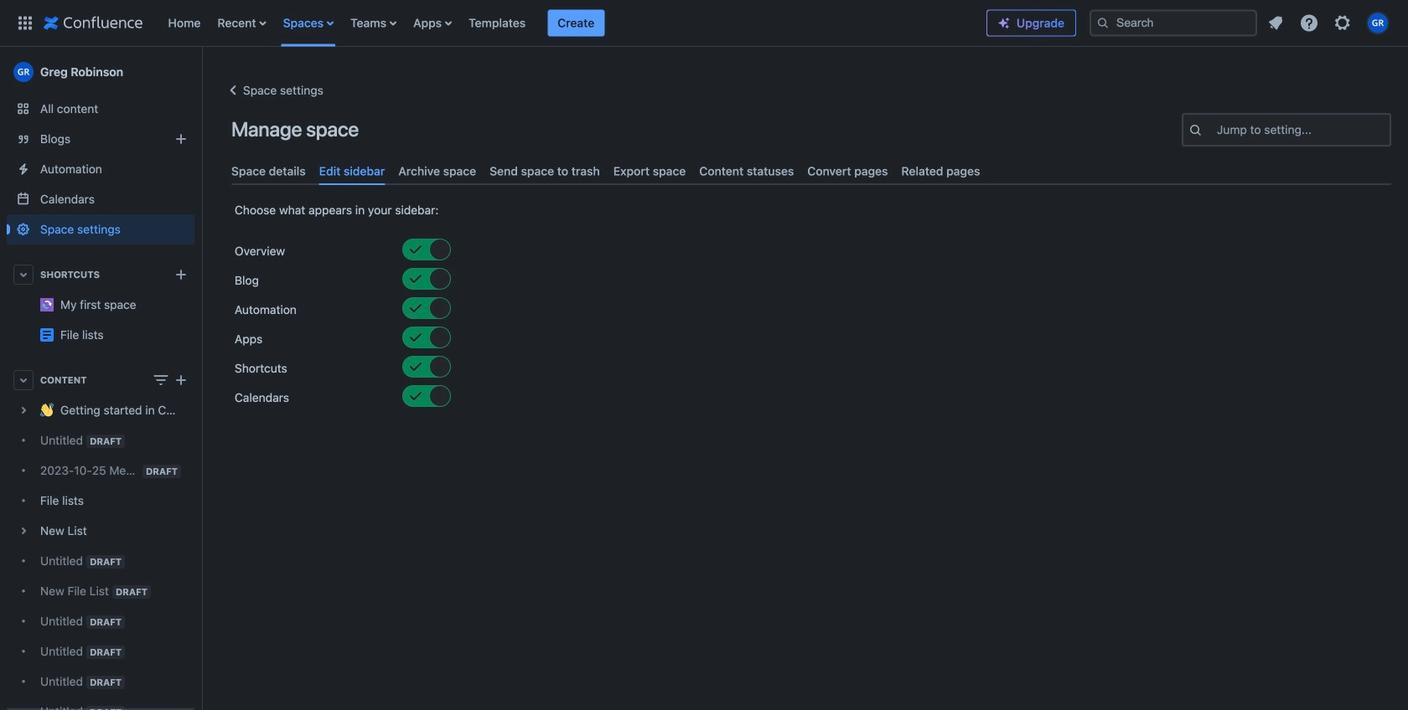 Task type: locate. For each thing, give the bounding box(es) containing it.
None search field
[[1090, 10, 1258, 36]]

banner
[[0, 0, 1408, 47]]

tree inside space element
[[7, 396, 194, 711]]

main content
[[201, 47, 1408, 64]]

premium image
[[998, 16, 1011, 30]]

settings icon image
[[1333, 13, 1353, 33]]

small image
[[409, 243, 423, 257], [409, 273, 423, 286], [409, 302, 423, 315], [409, 331, 423, 345], [431, 361, 444, 374], [409, 390, 423, 403]]

list for appswitcher icon
[[160, 0, 987, 47]]

list item
[[548, 10, 605, 36]]

tree
[[7, 396, 194, 711]]

tab list
[[225, 158, 1398, 185]]

notification icon image
[[1266, 13, 1286, 33]]

0 horizontal spatial list
[[160, 0, 987, 47]]

confluence image
[[44, 13, 143, 33], [44, 13, 143, 33]]

create a page image
[[171, 371, 191, 391]]

small image
[[431, 243, 444, 257], [431, 273, 444, 286], [431, 302, 444, 315], [431, 331, 444, 345], [409, 361, 423, 374], [431, 390, 444, 403]]

add shortcut image
[[171, 265, 191, 285]]

1 horizontal spatial list
[[1261, 8, 1398, 38]]

global element
[[10, 0, 987, 47]]

list
[[160, 0, 987, 47], [1261, 8, 1398, 38]]



Task type: vqa. For each thing, say whether or not it's contained in the screenshot.
THE CREATE
no



Task type: describe. For each thing, give the bounding box(es) containing it.
file lists image
[[40, 329, 54, 342]]

Search field
[[1090, 10, 1258, 36]]

list for premium icon
[[1261, 8, 1398, 38]]

Search settings text field
[[1217, 122, 1220, 138]]

appswitcher icon image
[[15, 13, 35, 33]]

list item inside list
[[548, 10, 605, 36]]

change view image
[[151, 371, 171, 391]]

space element
[[0, 47, 201, 711]]

create a blog image
[[171, 129, 191, 149]]

search image
[[1097, 16, 1110, 30]]

help icon image
[[1299, 13, 1320, 33]]

collapse sidebar image
[[183, 55, 220, 89]]



